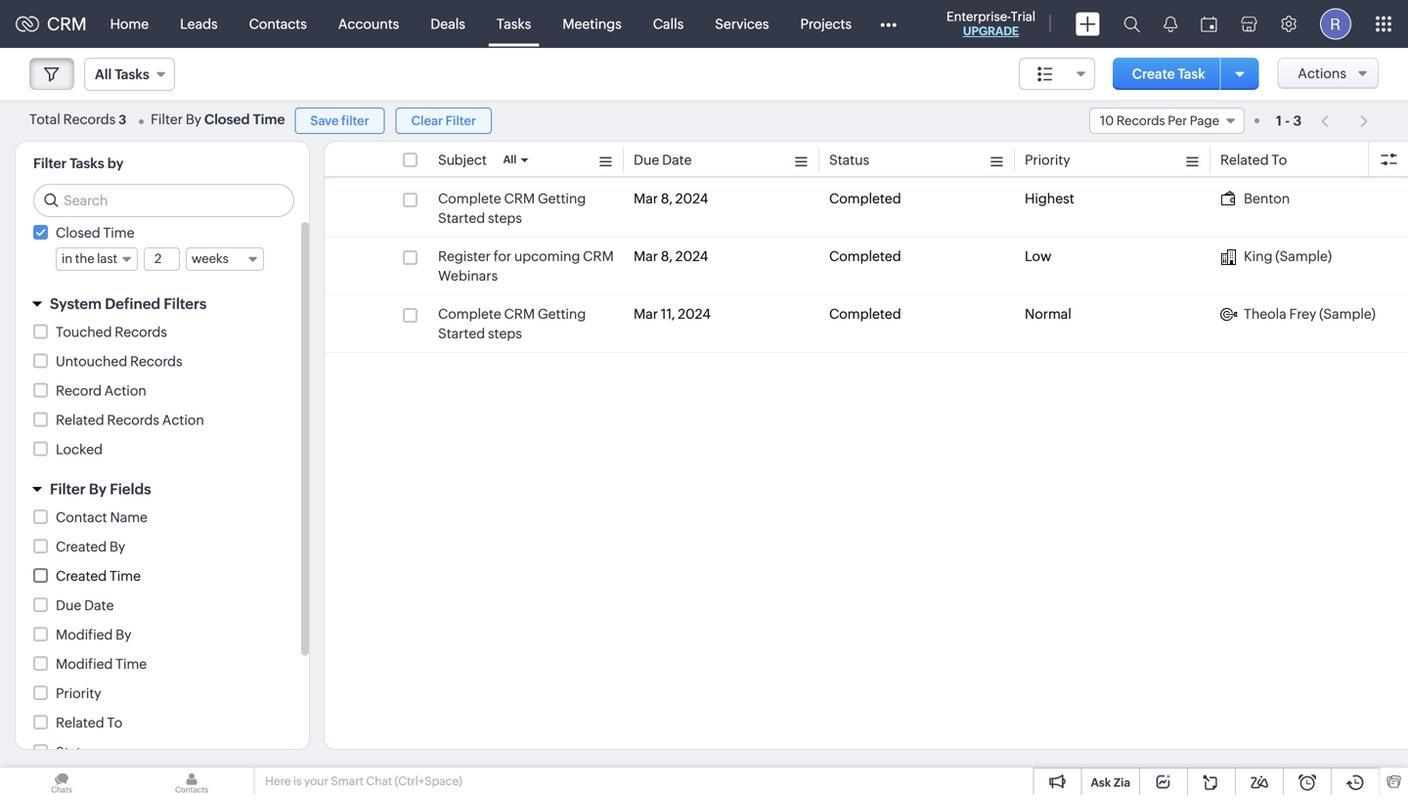 Task type: locate. For each thing, give the bounding box(es) containing it.
1 horizontal spatial status
[[829, 152, 869, 168]]

complete down webinars
[[438, 306, 501, 322]]

save filter
[[310, 113, 369, 128]]

tasks
[[497, 16, 531, 32], [115, 66, 149, 82], [70, 155, 104, 171]]

1 vertical spatial date
[[84, 598, 114, 613]]

0 vertical spatial mar 8, 2024
[[634, 191, 708, 206]]

mar
[[634, 191, 658, 206], [634, 248, 658, 264], [634, 306, 658, 322]]

calls
[[653, 16, 684, 32]]

1 horizontal spatial related to
[[1220, 152, 1287, 168]]

by up modified time
[[116, 627, 131, 642]]

1 horizontal spatial 3
[[1293, 113, 1302, 129]]

record action
[[56, 383, 146, 399]]

closed left save
[[204, 111, 250, 127]]

filter
[[151, 111, 183, 127], [446, 113, 476, 128], [33, 155, 67, 171], [50, 481, 86, 498]]

0 vertical spatial complete crm getting started steps link
[[438, 189, 614, 228]]

to down modified time
[[107, 715, 122, 731]]

all inside field
[[95, 66, 112, 82]]

by inside dropdown button
[[89, 481, 107, 498]]

complete crm getting started steps for mar 8, 2024
[[438, 191, 586, 226]]

complete for mar 8, 2024
[[438, 191, 501, 206]]

complete crm getting started steps link down register for upcoming crm webinars link on the top
[[438, 304, 614, 343]]

modified
[[56, 627, 113, 642], [56, 656, 113, 672]]

crm right upcoming
[[583, 248, 614, 264]]

webinars
[[438, 268, 498, 284]]

contact
[[56, 509, 107, 525]]

modified time
[[56, 656, 147, 672]]

complete for mar 11, 2024
[[438, 306, 501, 322]]

2 getting from the top
[[538, 306, 586, 322]]

2 mar 8, 2024 from the top
[[634, 248, 708, 264]]

1 8, from the top
[[661, 191, 673, 206]]

(sample) right the 'king' on the top right of page
[[1276, 248, 1332, 264]]

started
[[438, 210, 485, 226], [438, 326, 485, 341]]

enterprise-
[[947, 9, 1011, 24]]

2 vertical spatial tasks
[[70, 155, 104, 171]]

completed for highest
[[829, 191, 901, 206]]

(sample)
[[1276, 248, 1332, 264], [1319, 306, 1376, 322]]

time down created by
[[110, 568, 141, 584]]

tasks right deals
[[497, 16, 531, 32]]

1 steps from the top
[[488, 210, 522, 226]]

1 complete crm getting started steps link from the top
[[438, 189, 614, 228]]

complete crm getting started steps link up upcoming
[[438, 189, 614, 228]]

tasks inside 'link'
[[497, 16, 531, 32]]

created down created by
[[56, 568, 107, 584]]

0 vertical spatial date
[[662, 152, 692, 168]]

0 horizontal spatial closed
[[56, 225, 100, 241]]

action up filter by fields dropdown button
[[162, 412, 204, 428]]

king (sample)
[[1244, 248, 1332, 264]]

complete
[[438, 191, 501, 206], [438, 306, 501, 322]]

upgrade
[[963, 24, 1019, 38]]

getting for mar 11, 2024
[[538, 306, 586, 322]]

records right 10
[[1117, 113, 1165, 128]]

related up the 'locked' at the bottom
[[56, 412, 104, 428]]

page
[[1190, 113, 1219, 128]]

11,
[[661, 306, 675, 322]]

related to down modified time
[[56, 715, 122, 731]]

1 vertical spatial closed
[[56, 225, 100, 241]]

1 vertical spatial complete crm getting started steps
[[438, 306, 586, 341]]

created
[[56, 539, 107, 554], [56, 568, 107, 584]]

modified for modified by
[[56, 627, 113, 642]]

low
[[1025, 248, 1052, 264]]

2 complete crm getting started steps link from the top
[[438, 304, 614, 343]]

all right subject
[[503, 154, 517, 166]]

3 completed from the top
[[829, 306, 901, 322]]

1 mar 8, 2024 from the top
[[634, 191, 708, 206]]

0 horizontal spatial to
[[107, 715, 122, 731]]

1 horizontal spatial closed
[[204, 111, 250, 127]]

1 vertical spatial action
[[162, 412, 204, 428]]

to down 1
[[1272, 152, 1287, 168]]

related to up benton link
[[1220, 152, 1287, 168]]

related up benton link
[[1220, 152, 1269, 168]]

created down contact
[[56, 539, 107, 554]]

0 vertical spatial complete crm getting started steps
[[438, 191, 586, 226]]

All Tasks field
[[84, 58, 175, 91]]

records for 10
[[1117, 113, 1165, 128]]

2 mar from the top
[[634, 248, 658, 264]]

records for related
[[107, 412, 159, 428]]

8,
[[661, 191, 673, 206], [661, 248, 673, 264]]

the
[[75, 251, 94, 266]]

logo image
[[16, 16, 39, 32]]

created for created by
[[56, 539, 107, 554]]

contact name
[[56, 509, 148, 525]]

1 vertical spatial started
[[438, 326, 485, 341]]

0 vertical spatial to
[[1272, 152, 1287, 168]]

related up chats image at the bottom of page
[[56, 715, 104, 731]]

2 vertical spatial completed
[[829, 306, 901, 322]]

0 vertical spatial 8,
[[661, 191, 673, 206]]

completed for normal
[[829, 306, 901, 322]]

mar 8, 2024 for register for upcoming crm webinars
[[634, 248, 708, 264]]

1 modified from the top
[[56, 627, 113, 642]]

0 horizontal spatial priority
[[56, 686, 101, 701]]

all up the total records 3
[[95, 66, 112, 82]]

by down name
[[110, 539, 125, 554]]

0 vertical spatial priority
[[1025, 152, 1070, 168]]

by for created by
[[110, 539, 125, 554]]

1 vertical spatial priority
[[56, 686, 101, 701]]

records for touched
[[115, 324, 167, 340]]

2 modified from the top
[[56, 656, 113, 672]]

0 vertical spatial completed
[[829, 191, 901, 206]]

1 vertical spatial complete crm getting started steps link
[[438, 304, 614, 343]]

0 vertical spatial steps
[[488, 210, 522, 226]]

filter down total at the left top of page
[[33, 155, 67, 171]]

completed for low
[[829, 248, 901, 264]]

ask
[[1091, 776, 1111, 789]]

filter for filter by fields
[[50, 481, 86, 498]]

mar 8, 2024
[[634, 191, 708, 206], [634, 248, 708, 264]]

closed
[[204, 111, 250, 127], [56, 225, 100, 241]]

deals link
[[415, 0, 481, 47]]

completed
[[829, 191, 901, 206], [829, 248, 901, 264], [829, 306, 901, 322]]

row group
[[325, 180, 1408, 353]]

2 3 from the left
[[1293, 113, 1302, 129]]

1 vertical spatial due
[[56, 598, 81, 613]]

time for modified time
[[116, 656, 147, 672]]

records right total at the left top of page
[[63, 111, 116, 127]]

2 completed from the top
[[829, 248, 901, 264]]

3 right -
[[1293, 113, 1302, 129]]

started for mar 11, 2024
[[438, 326, 485, 341]]

0 horizontal spatial 3
[[118, 112, 126, 127]]

filter up contact
[[50, 481, 86, 498]]

started down webinars
[[438, 326, 485, 341]]

upcoming
[[514, 248, 580, 264]]

complete crm getting started steps down register for upcoming crm webinars at the top of the page
[[438, 306, 586, 341]]

records down record action
[[107, 412, 159, 428]]

0 vertical spatial all
[[95, 66, 112, 82]]

2 vertical spatial 2024
[[678, 306, 711, 322]]

filter by fields button
[[16, 472, 309, 507]]

2 vertical spatial related
[[56, 715, 104, 731]]

2 started from the top
[[438, 326, 485, 341]]

create task button
[[1113, 58, 1225, 90]]

priority down modified time
[[56, 686, 101, 701]]

1 completed from the top
[[829, 191, 901, 206]]

1 horizontal spatial date
[[662, 152, 692, 168]]

all tasks
[[95, 66, 149, 82]]

1 horizontal spatial tasks
[[115, 66, 149, 82]]

action up related records action at the bottom of the page
[[104, 383, 146, 399]]

filter right clear
[[446, 113, 476, 128]]

started up register
[[438, 210, 485, 226]]

0 vertical spatial (sample)
[[1276, 248, 1332, 264]]

3 mar from the top
[[634, 306, 658, 322]]

1 horizontal spatial due date
[[634, 152, 692, 168]]

1 horizontal spatial all
[[503, 154, 517, 166]]

by up search text field at top
[[186, 111, 202, 127]]

crm link
[[16, 14, 87, 34]]

1 vertical spatial all
[[503, 154, 517, 166]]

tasks down "home"
[[115, 66, 149, 82]]

1 vertical spatial completed
[[829, 248, 901, 264]]

locked
[[56, 442, 103, 457]]

1 horizontal spatial action
[[162, 412, 204, 428]]

related records action
[[56, 412, 204, 428]]

time for created time
[[110, 568, 141, 584]]

2 8, from the top
[[661, 248, 673, 264]]

0 vertical spatial status
[[829, 152, 869, 168]]

filter inside filter by fields dropdown button
[[50, 481, 86, 498]]

1 vertical spatial 2024
[[675, 248, 708, 264]]

1 vertical spatial steps
[[488, 326, 522, 341]]

mar for low
[[634, 248, 658, 264]]

records for untouched
[[130, 354, 182, 369]]

1 vertical spatial getting
[[538, 306, 586, 322]]

touched records
[[56, 324, 167, 340]]

0 vertical spatial created
[[56, 539, 107, 554]]

king (sample) link
[[1220, 246, 1332, 266]]

1 vertical spatial modified
[[56, 656, 113, 672]]

records down defined
[[115, 324, 167, 340]]

complete down subject
[[438, 191, 501, 206]]

0 horizontal spatial action
[[104, 383, 146, 399]]

modified for modified time
[[56, 656, 113, 672]]

complete crm getting started steps link for mar 11, 2024
[[438, 304, 614, 343]]

mar 8, 2024 for complete crm getting started steps
[[634, 191, 708, 206]]

0 vertical spatial complete
[[438, 191, 501, 206]]

2024
[[675, 191, 708, 206], [675, 248, 708, 264], [678, 306, 711, 322]]

date
[[662, 152, 692, 168], [84, 598, 114, 613]]

getting up upcoming
[[538, 191, 586, 206]]

0 vertical spatial action
[[104, 383, 146, 399]]

priority
[[1025, 152, 1070, 168], [56, 686, 101, 701]]

2 steps from the top
[[488, 326, 522, 341]]

create
[[1132, 66, 1175, 82]]

2 horizontal spatial tasks
[[497, 16, 531, 32]]

to
[[1272, 152, 1287, 168], [107, 715, 122, 731]]

1 complete from the top
[[438, 191, 501, 206]]

touched
[[56, 324, 112, 340]]

None text field
[[145, 248, 179, 270]]

0 vertical spatial due date
[[634, 152, 692, 168]]

modified up modified time
[[56, 627, 113, 642]]

1 3 from the left
[[118, 112, 126, 127]]

1 horizontal spatial to
[[1272, 152, 1287, 168]]

king
[[1244, 248, 1273, 264]]

1 vertical spatial mar 8, 2024
[[634, 248, 708, 264]]

Search text field
[[34, 185, 293, 216]]

1 vertical spatial tasks
[[115, 66, 149, 82]]

2 created from the top
[[56, 568, 107, 584]]

1 vertical spatial due date
[[56, 598, 114, 613]]

modified down modified by
[[56, 656, 113, 672]]

complete crm getting started steps up for on the left of the page
[[438, 191, 586, 226]]

3 inside the total records 3
[[118, 112, 126, 127]]

crm right logo
[[47, 14, 87, 34]]

related to
[[1220, 152, 1287, 168], [56, 715, 122, 731]]

0 horizontal spatial date
[[84, 598, 114, 613]]

1 vertical spatial status
[[56, 744, 96, 760]]

1 complete crm getting started steps from the top
[[438, 191, 586, 226]]

time down modified by
[[116, 656, 147, 672]]

1 vertical spatial complete
[[438, 306, 501, 322]]

0 vertical spatial started
[[438, 210, 485, 226]]

2 complete from the top
[[438, 306, 501, 322]]

priority up highest
[[1025, 152, 1070, 168]]

0 vertical spatial related to
[[1220, 152, 1287, 168]]

1 vertical spatial related to
[[56, 715, 122, 731]]

clear
[[411, 113, 443, 128]]

1 vertical spatial (sample)
[[1319, 306, 1376, 322]]

all for all
[[503, 154, 517, 166]]

1 vertical spatial 8,
[[661, 248, 673, 264]]

0 vertical spatial closed
[[204, 111, 250, 127]]

1 getting from the top
[[538, 191, 586, 206]]

create menu image
[[1076, 12, 1100, 36]]

steps down webinars
[[488, 326, 522, 341]]

create menu element
[[1064, 0, 1112, 47]]

deals
[[431, 16, 465, 32]]

complete crm getting started steps link
[[438, 189, 614, 228], [438, 304, 614, 343]]

records
[[63, 111, 116, 127], [1117, 113, 1165, 128], [115, 324, 167, 340], [130, 354, 182, 369], [107, 412, 159, 428]]

0 vertical spatial mar
[[634, 191, 658, 206]]

by up contact name
[[89, 481, 107, 498]]

1 vertical spatial mar
[[634, 248, 658, 264]]

(sample) right frey
[[1319, 306, 1376, 322]]

0 horizontal spatial all
[[95, 66, 112, 82]]

getting
[[538, 191, 586, 206], [538, 306, 586, 322]]

by for modified by
[[116, 627, 131, 642]]

closed up the at top left
[[56, 225, 100, 241]]

1 started from the top
[[438, 210, 485, 226]]

1 mar from the top
[[634, 191, 658, 206]]

0 vertical spatial tasks
[[497, 16, 531, 32]]

0 vertical spatial 2024
[[675, 191, 708, 206]]

complete crm getting started steps
[[438, 191, 586, 226], [438, 306, 586, 341]]

0 vertical spatial due
[[634, 152, 659, 168]]

related
[[1220, 152, 1269, 168], [56, 412, 104, 428], [56, 715, 104, 731]]

time up last
[[103, 225, 134, 241]]

records for total
[[63, 111, 116, 127]]

filter down all tasks field
[[151, 111, 183, 127]]

0 vertical spatial getting
[[538, 191, 586, 206]]

filters
[[164, 295, 207, 312]]

mar for highest
[[634, 191, 658, 206]]

leads link
[[164, 0, 233, 47]]

tasks inside field
[[115, 66, 149, 82]]

2 vertical spatial mar
[[634, 306, 658, 322]]

0 horizontal spatial tasks
[[70, 155, 104, 171]]

is
[[293, 775, 302, 788]]

highest
[[1025, 191, 1074, 206]]

home
[[110, 16, 149, 32]]

2 complete crm getting started steps from the top
[[438, 306, 586, 341]]

crm
[[47, 14, 87, 34], [504, 191, 535, 206], [583, 248, 614, 264], [504, 306, 535, 322]]

due
[[634, 152, 659, 168], [56, 598, 81, 613]]

records down touched records
[[130, 354, 182, 369]]

all
[[95, 66, 112, 82], [503, 154, 517, 166]]

steps up for on the left of the page
[[488, 210, 522, 226]]

records inside field
[[1117, 113, 1165, 128]]

for
[[494, 248, 511, 264]]

1 created from the top
[[56, 539, 107, 554]]

None field
[[1019, 58, 1095, 90]]

due date
[[634, 152, 692, 168], [56, 598, 114, 613]]

0 vertical spatial modified
[[56, 627, 113, 642]]

getting down upcoming
[[538, 306, 586, 322]]

3
[[118, 112, 126, 127], [1293, 113, 1302, 129]]

tasks left by at the left
[[70, 155, 104, 171]]

by
[[107, 155, 124, 171]]

created for created time
[[56, 568, 107, 584]]

navigation
[[1312, 107, 1379, 135]]

3 up by at the left
[[118, 112, 126, 127]]

1 vertical spatial created
[[56, 568, 107, 584]]



Task type: vqa. For each thing, say whether or not it's contained in the screenshot.


Task type: describe. For each thing, give the bounding box(es) containing it.
mar 11, 2024
[[634, 306, 711, 322]]

your
[[304, 775, 329, 788]]

create task
[[1132, 66, 1205, 82]]

complete crm getting started steps for mar 11, 2024
[[438, 306, 586, 341]]

in the last field
[[56, 247, 138, 271]]

tasks for all tasks
[[115, 66, 149, 82]]

benton
[[1244, 191, 1290, 206]]

contacts image
[[130, 768, 253, 795]]

tasks for filter tasks by
[[70, 155, 104, 171]]

filter tasks by
[[33, 155, 124, 171]]

1 horizontal spatial due
[[634, 152, 659, 168]]

register for upcoming crm webinars link
[[438, 246, 614, 286]]

getting for mar 8, 2024
[[538, 191, 586, 206]]

0 horizontal spatial related to
[[56, 715, 122, 731]]

untouched records
[[56, 354, 182, 369]]

calendar image
[[1201, 16, 1218, 32]]

created by
[[56, 539, 125, 554]]

filter for filter by closed time
[[151, 111, 183, 127]]

contacts link
[[233, 0, 323, 47]]

theola frey (sample) link
[[1220, 304, 1376, 324]]

register for upcoming crm webinars
[[438, 248, 614, 284]]

row group containing complete crm getting started steps
[[325, 180, 1408, 353]]

filter for filter tasks by
[[33, 155, 67, 171]]

mar for normal
[[634, 306, 658, 322]]

frey
[[1289, 306, 1317, 322]]

task
[[1178, 66, 1205, 82]]

10 records per page
[[1100, 113, 1219, 128]]

untouched
[[56, 354, 127, 369]]

1 vertical spatial to
[[107, 715, 122, 731]]

crm inside register for upcoming crm webinars
[[583, 248, 614, 264]]

smart
[[331, 775, 364, 788]]

0 vertical spatial related
[[1220, 152, 1269, 168]]

signals image
[[1164, 16, 1177, 32]]

total records 3
[[29, 111, 126, 127]]

projects link
[[785, 0, 867, 47]]

2024 for highest
[[675, 191, 708, 206]]

by for filter by fields
[[89, 481, 107, 498]]

services
[[715, 16, 769, 32]]

fields
[[110, 481, 151, 498]]

enterprise-trial upgrade
[[947, 9, 1036, 38]]

chats image
[[0, 768, 123, 795]]

theola frey (sample)
[[1244, 306, 1376, 322]]

profile element
[[1308, 0, 1363, 47]]

complete crm getting started steps link for mar 8, 2024
[[438, 189, 614, 228]]

chat
[[366, 775, 392, 788]]

name
[[110, 509, 148, 525]]

-
[[1285, 113, 1290, 129]]

defined
[[105, 295, 160, 312]]

last
[[97, 251, 117, 266]]

system defined filters button
[[16, 287, 309, 321]]

here is your smart chat (ctrl+space)
[[265, 775, 462, 788]]

1
[[1276, 113, 1282, 129]]

2024 for low
[[675, 248, 708, 264]]

time for closed time
[[103, 225, 134, 241]]

modified by
[[56, 627, 131, 642]]

clear filter
[[411, 113, 476, 128]]

accounts
[[338, 16, 399, 32]]

actions
[[1298, 66, 1347, 81]]

filter by fields
[[50, 481, 151, 498]]

filter
[[341, 113, 369, 128]]

zia
[[1114, 776, 1130, 789]]

benton link
[[1220, 189, 1290, 208]]

meetings
[[563, 16, 622, 32]]

search image
[[1124, 16, 1140, 32]]

weeks field
[[186, 247, 264, 271]]

all for all tasks
[[95, 66, 112, 82]]

10 Records Per Page field
[[1089, 108, 1245, 134]]

1 - 3
[[1276, 113, 1302, 129]]

meetings link
[[547, 0, 637, 47]]

accounts link
[[323, 0, 415, 47]]

filter by closed time
[[151, 111, 285, 127]]

crm down register for upcoming crm webinars at the top of the page
[[504, 306, 535, 322]]

save
[[310, 113, 339, 128]]

calls link
[[637, 0, 699, 47]]

8, for register for upcoming crm webinars
[[661, 248, 673, 264]]

steps for mar 11, 2024
[[488, 326, 522, 341]]

system
[[50, 295, 102, 312]]

8, for complete crm getting started steps
[[661, 191, 673, 206]]

total
[[29, 111, 60, 127]]

projects
[[800, 16, 852, 32]]

0 horizontal spatial due
[[56, 598, 81, 613]]

3 for total records 3
[[118, 112, 126, 127]]

by for filter by closed time
[[186, 111, 202, 127]]

created time
[[56, 568, 141, 584]]

2024 for normal
[[678, 306, 711, 322]]

profile image
[[1320, 8, 1351, 40]]

system defined filters
[[50, 295, 207, 312]]

size image
[[1038, 66, 1053, 83]]

1 vertical spatial related
[[56, 412, 104, 428]]

home link
[[94, 0, 164, 47]]

register
[[438, 248, 491, 264]]

(ctrl+space)
[[395, 775, 462, 788]]

tasks link
[[481, 0, 547, 47]]

normal
[[1025, 306, 1072, 322]]

leads
[[180, 16, 218, 32]]

0 horizontal spatial due date
[[56, 598, 114, 613]]

in the last
[[62, 251, 117, 266]]

time left save
[[253, 111, 285, 127]]

steps for mar 8, 2024
[[488, 210, 522, 226]]

signals element
[[1152, 0, 1189, 48]]

record
[[56, 383, 102, 399]]

theola
[[1244, 306, 1287, 322]]

search element
[[1112, 0, 1152, 48]]

closed time
[[56, 225, 134, 241]]

per
[[1168, 113, 1187, 128]]

ask zia
[[1091, 776, 1130, 789]]

Other Modules field
[[867, 8, 910, 40]]

1 horizontal spatial priority
[[1025, 152, 1070, 168]]

here
[[265, 775, 291, 788]]

0 horizontal spatial status
[[56, 744, 96, 760]]

weeks
[[191, 251, 229, 266]]

subject
[[438, 152, 487, 168]]

in
[[62, 251, 72, 266]]

started for mar 8, 2024
[[438, 210, 485, 226]]

contacts
[[249, 16, 307, 32]]

10
[[1100, 113, 1114, 128]]

services link
[[699, 0, 785, 47]]

crm up for on the left of the page
[[504, 191, 535, 206]]

3 for 1 - 3
[[1293, 113, 1302, 129]]



